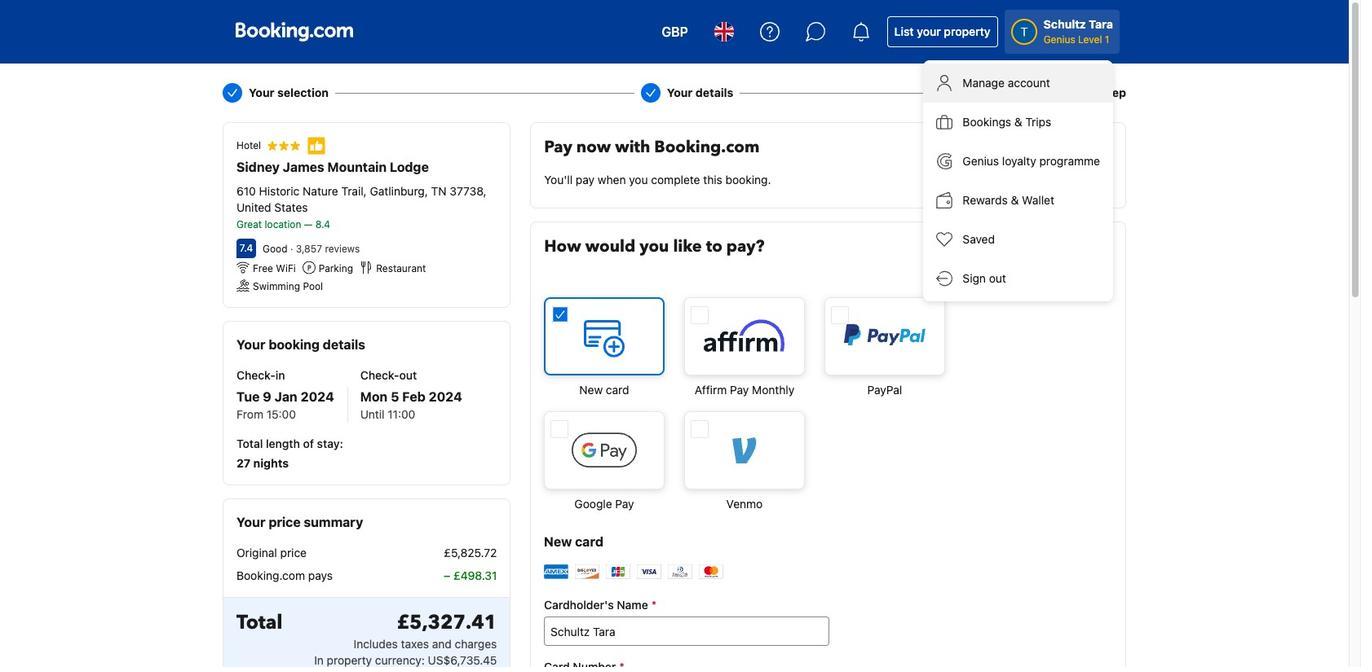 Task type: vqa. For each thing, say whether or not it's contained in the screenshot.
'8.4'
yes



Task type: locate. For each thing, give the bounding box(es) containing it.
& inside bookings & trips "link"
[[1014, 115, 1022, 129]]

1 vertical spatial total
[[236, 610, 283, 637]]

charges
[[455, 638, 497, 652]]

check- inside check-out mon 5 feb 2024 until 11:00
[[360, 369, 399, 382]]

account
[[1008, 76, 1050, 90]]

check-out mon 5 feb 2024 until 11:00
[[360, 369, 462, 422]]

gatlinburg,
[[370, 184, 428, 198]]

until
[[360, 408, 385, 422]]

2 total from the top
[[236, 610, 283, 637]]

booking.com
[[654, 136, 760, 158], [236, 569, 305, 583]]

tue
[[236, 390, 260, 404]]

rewards & wallet link
[[923, 181, 1113, 220]]

genius down the schultz
[[1044, 33, 1075, 46]]

you left like
[[639, 236, 669, 258]]

0 horizontal spatial genius
[[963, 154, 999, 168]]

1 vertical spatial details
[[323, 338, 365, 352]]

scored 7.4 element
[[236, 239, 256, 259]]

1 vertical spatial you
[[639, 236, 669, 258]]

0 vertical spatial &
[[1014, 115, 1022, 129]]

0 horizontal spatial booking.com
[[236, 569, 305, 583]]

your for your price summary
[[236, 515, 265, 530]]

check-in tue 9 jan 2024 from 15:00
[[236, 369, 334, 422]]

check-
[[236, 369, 276, 382], [360, 369, 399, 382]]

1 vertical spatial &
[[1011, 193, 1019, 207]]

check- inside check-in tue 9 jan 2024 from 15:00
[[236, 369, 276, 382]]

£5,825.72
[[444, 546, 497, 560]]

tara
[[1089, 17, 1113, 31]]

5
[[391, 390, 399, 404]]

selection
[[277, 86, 329, 99]]

1 2024 from the left
[[301, 390, 334, 404]]

total up 27
[[236, 437, 263, 451]]

your left booking
[[236, 338, 265, 352]]

booking
[[269, 338, 320, 352]]

total for total length of stay: 27 nights
[[236, 437, 263, 451]]

2024 inside check-in tue 9 jan 2024 from 15:00
[[301, 390, 334, 404]]

& left trips
[[1014, 115, 1022, 129]]

booking.com up this
[[654, 136, 760, 158]]

1 horizontal spatial genius
[[1044, 33, 1075, 46]]

pay
[[576, 173, 595, 187]]

price up the booking.com pays
[[280, 546, 307, 560]]

0 vertical spatial you
[[629, 173, 648, 187]]

sign
[[963, 272, 986, 285]]

sidney james mountain lodge
[[236, 160, 429, 175]]

list your property
[[894, 24, 991, 38]]

your down gbp button
[[667, 86, 693, 99]]

1 vertical spatial genius
[[963, 154, 999, 168]]

level
[[1078, 33, 1102, 46]]

price up the original price
[[269, 515, 301, 530]]

1 horizontal spatial check-
[[360, 369, 399, 382]]

1 horizontal spatial details
[[695, 86, 733, 99]]

nature
[[303, 184, 338, 198]]

0 vertical spatial out
[[989, 272, 1006, 285]]

8.4
[[315, 219, 330, 231]]

1 horizontal spatial out
[[989, 272, 1006, 285]]

stay:
[[317, 437, 343, 451]]

out inside check-out mon 5 feb 2024 until 11:00
[[399, 369, 417, 382]]

original price
[[236, 546, 307, 560]]

1 vertical spatial price
[[280, 546, 307, 560]]

loyalty
[[1002, 154, 1036, 168]]

price
[[269, 515, 301, 530], [280, 546, 307, 560]]

37738,
[[450, 184, 487, 198]]

nights
[[253, 457, 289, 471]]

your up original
[[236, 515, 265, 530]]

0 vertical spatial details
[[695, 86, 733, 99]]

total down the booking.com pays
[[236, 610, 283, 637]]

genius
[[1044, 33, 1075, 46], [963, 154, 999, 168]]

total length of stay: 27 nights
[[236, 437, 343, 471]]

good · 3,857 reviews
[[263, 243, 360, 255]]

2024 right feb
[[429, 390, 462, 404]]

details down gbp button
[[695, 86, 733, 99]]

2 2024 from the left
[[429, 390, 462, 404]]

parking
[[319, 263, 353, 275]]

your details
[[667, 86, 733, 99]]

1 horizontal spatial booking.com
[[654, 136, 760, 158]]

mon
[[360, 390, 388, 404]]

0 vertical spatial price
[[269, 515, 301, 530]]

saved
[[963, 232, 995, 246]]

you right when
[[629, 173, 648, 187]]

this
[[703, 173, 722, 187]]

27
[[236, 457, 250, 471]]

out for check-out mon 5 feb 2024 until 11:00
[[399, 369, 417, 382]]

0 vertical spatial total
[[236, 437, 263, 451]]

out
[[989, 272, 1006, 285], [399, 369, 417, 382]]

historic
[[259, 184, 300, 198]]

price for your
[[269, 515, 301, 530]]

1 vertical spatial out
[[399, 369, 417, 382]]

your
[[917, 24, 941, 38]]

1 total from the top
[[236, 437, 263, 451]]

out right sign
[[989, 272, 1006, 285]]

total
[[236, 437, 263, 451], [236, 610, 283, 637]]

out for sign out
[[989, 272, 1006, 285]]

out inside button
[[989, 272, 1006, 285]]

of
[[303, 437, 314, 451]]

& inside rewards & wallet "link"
[[1011, 193, 1019, 207]]

lodge
[[390, 160, 429, 175]]

rewards
[[963, 193, 1008, 207]]

list
[[894, 24, 914, 38]]

your booking details
[[236, 338, 365, 352]]

from
[[236, 408, 263, 422]]

includes
[[354, 638, 398, 652]]

& left wallet
[[1011, 193, 1019, 207]]

list your property link
[[887, 16, 998, 47]]

rated good element
[[263, 243, 287, 255]]

610 historic nature trail, gatlinburg, tn 37738, united states great location — 8.4
[[236, 184, 487, 231]]

£5,327.41
[[397, 610, 497, 637]]

0 vertical spatial genius
[[1044, 33, 1075, 46]]

0 horizontal spatial check-
[[236, 369, 276, 382]]

pays
[[308, 569, 333, 583]]

1 horizontal spatial 2024
[[429, 390, 462, 404]]

sign out
[[963, 272, 1006, 285]]

2024
[[301, 390, 334, 404], [429, 390, 462, 404]]

1 check- from the left
[[236, 369, 276, 382]]

your for your selection
[[249, 86, 274, 99]]

& for rewards
[[1011, 193, 1019, 207]]

bookings
[[963, 115, 1011, 129]]

with
[[615, 136, 650, 158]]

genius left "loyalty"
[[963, 154, 999, 168]]

0 horizontal spatial 2024
[[301, 390, 334, 404]]

your
[[249, 86, 274, 99], [667, 86, 693, 99], [236, 338, 265, 352], [236, 515, 265, 530]]

swimming
[[253, 281, 300, 293]]

total inside total length of stay: 27 nights
[[236, 437, 263, 451]]

check- up mon
[[360, 369, 399, 382]]

your for your booking details
[[236, 338, 265, 352]]

you
[[629, 173, 648, 187], [639, 236, 669, 258]]

united
[[236, 201, 271, 214]]

2024 inside check-out mon 5 feb 2024 until 11:00
[[429, 390, 462, 404]]

your left selection
[[249, 86, 274, 99]]

&
[[1014, 115, 1022, 129], [1011, 193, 1019, 207]]

2024 right 'jan'
[[301, 390, 334, 404]]

genius inside the schultz tara genius level 1
[[1044, 33, 1075, 46]]

9
[[263, 390, 271, 404]]

pool
[[303, 281, 323, 293]]

booking.com online hotel reservations image
[[236, 22, 353, 42]]

booking.com down the original price
[[236, 569, 305, 583]]

out up feb
[[399, 369, 417, 382]]

how
[[544, 236, 581, 258]]

great
[[236, 219, 262, 231]]

how would you like to pay?
[[544, 236, 765, 258]]

2 check- from the left
[[360, 369, 399, 382]]

to
[[706, 236, 722, 258]]

details right booking
[[323, 338, 365, 352]]

0 horizontal spatial out
[[399, 369, 417, 382]]

15:00
[[266, 408, 296, 422]]

check- up "tue"
[[236, 369, 276, 382]]



Task type: describe. For each thing, give the bounding box(es) containing it.
0 vertical spatial booking.com
[[654, 136, 760, 158]]

free wifi
[[253, 263, 296, 275]]

taxes
[[401, 638, 429, 652]]

booking.
[[725, 173, 771, 187]]

schultz tara genius level 1
[[1044, 17, 1113, 46]]

pay
[[544, 136, 572, 158]]

mountain
[[327, 160, 387, 175]]

price for original
[[280, 546, 307, 560]]

610
[[236, 184, 256, 198]]

your selection
[[249, 86, 329, 99]]

feb
[[402, 390, 426, 404]]

gbp
[[662, 24, 688, 39]]

sign out button
[[923, 259, 1113, 298]]

includes taxes and charges
[[354, 638, 497, 652]]

bookings & trips
[[963, 115, 1051, 129]]

tn
[[431, 184, 447, 198]]

genius loyalty programme link
[[923, 142, 1113, 181]]

saved link
[[923, 220, 1113, 259]]

gbp button
[[652, 12, 698, 51]]

manage account
[[963, 76, 1050, 90]]

final
[[1072, 86, 1099, 99]]

total for total
[[236, 610, 283, 637]]

& for bookings
[[1014, 115, 1022, 129]]

swimming pool
[[253, 281, 323, 293]]

length
[[266, 437, 300, 451]]

7.4
[[240, 242, 253, 254]]

jan
[[275, 390, 297, 404]]

genius inside 'link'
[[963, 154, 999, 168]]

original
[[236, 546, 277, 560]]

final step
[[1072, 86, 1126, 99]]

booking.com pays
[[236, 569, 333, 583]]

check- for mon
[[360, 369, 399, 382]]

programme
[[1039, 154, 1100, 168]]

states
[[274, 201, 308, 214]]

rewards & wallet
[[963, 193, 1054, 207]]

1
[[1105, 33, 1109, 46]]

complete
[[651, 173, 700, 187]]

manage account link
[[923, 64, 1113, 103]]

good
[[263, 243, 287, 255]]

now
[[576, 136, 611, 158]]

0 horizontal spatial details
[[323, 338, 365, 352]]

3,857
[[296, 243, 322, 255]]

step
[[1101, 86, 1126, 99]]

and
[[432, 638, 452, 652]]

would
[[585, 236, 635, 258]]

check- for tue
[[236, 369, 276, 382]]

wifi
[[276, 263, 296, 275]]

− £498.31
[[443, 569, 497, 583]]

trips
[[1025, 115, 1051, 129]]

3
[[1052, 86, 1059, 99]]

trail,
[[341, 184, 367, 198]]

restaurant
[[376, 263, 426, 275]]

summary
[[304, 515, 363, 530]]

james
[[283, 160, 324, 175]]

like
[[673, 236, 702, 258]]

pay now with booking.com
[[544, 136, 760, 158]]

manage
[[963, 76, 1005, 90]]

2024 for mon 5 feb 2024
[[429, 390, 462, 404]]

hotel
[[236, 139, 261, 152]]

your price summary
[[236, 515, 363, 530]]

·
[[290, 243, 293, 255]]

—
[[304, 219, 313, 231]]

schultz
[[1044, 17, 1086, 31]]

when
[[598, 173, 626, 187]]

free
[[253, 263, 273, 275]]

your for your details
[[667, 86, 693, 99]]

1 vertical spatial booking.com
[[236, 569, 305, 583]]

pay?
[[726, 236, 765, 258]]

bookings & trips link
[[923, 103, 1113, 142]]

wallet
[[1022, 193, 1054, 207]]

reviews
[[325, 243, 360, 255]]

in
[[275, 369, 285, 382]]

location
[[265, 219, 301, 231]]

610 historic nature trail, gatlinburg, tn 37738, united states button
[[236, 183, 497, 216]]

property
[[944, 24, 991, 38]]

2024 for tue 9 jan 2024
[[301, 390, 334, 404]]

you'll pay when you complete this booking.
[[544, 173, 771, 187]]



